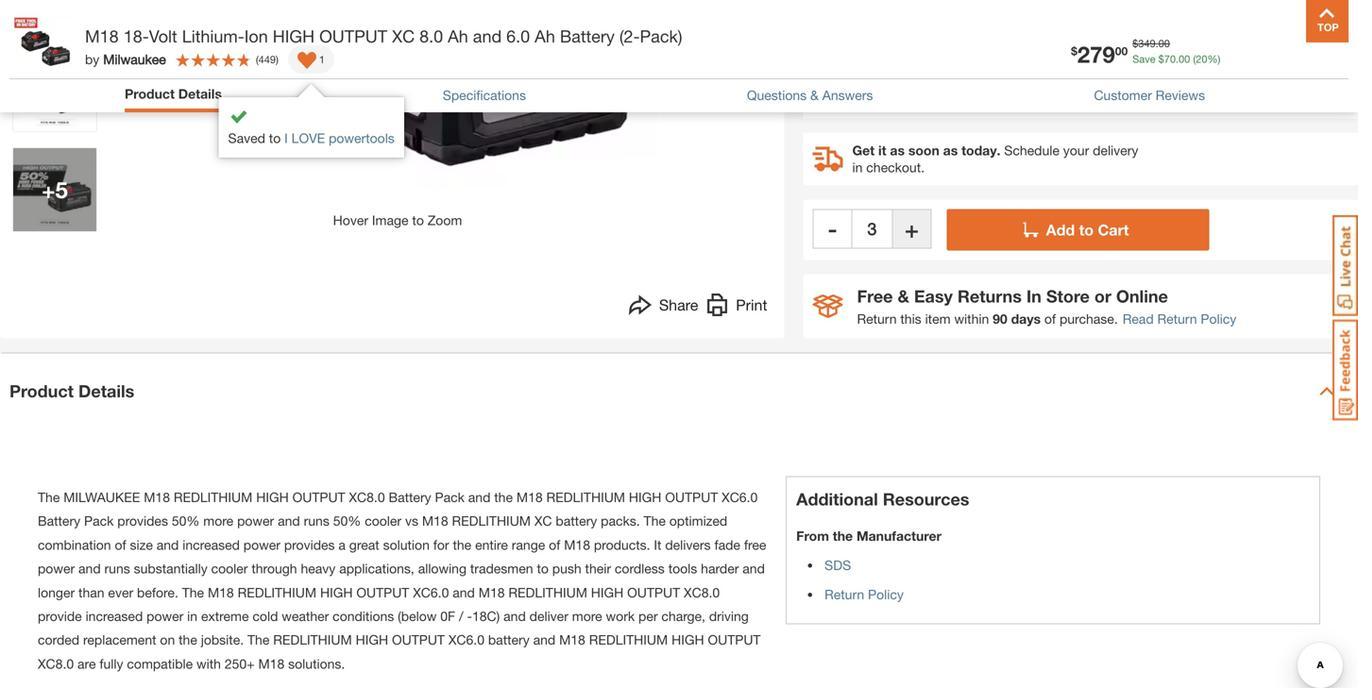 Task type: locate. For each thing, give the bounding box(es) containing it.
the up sds link at the bottom right
[[833, 529, 853, 544]]

None field
[[853, 209, 892, 249]]

1 horizontal spatial in
[[853, 160, 863, 175]]

high up packs.
[[629, 490, 662, 506]]

1 vertical spatial product details
[[9, 381, 134, 402]]

1 horizontal spatial xc8.0
[[349, 490, 385, 506]]

through
[[252, 561, 297, 577]]

(
[[1194, 53, 1196, 65], [256, 53, 259, 65]]

( left )
[[256, 53, 259, 65]]

product image image
[[14, 9, 76, 71]]

& left answers
[[811, 87, 819, 103]]

hover image to zoom button
[[114, 0, 681, 231]]

1 vertical spatial -
[[467, 609, 472, 625]]

00 up 70 in the right of the page
[[1159, 37, 1171, 50]]

1 horizontal spatial battery
[[389, 490, 431, 506]]

or
[[1095, 286, 1112, 307]]

in inside the milwaukee m18 redlithium high output xc8.0 battery pack and the m18 redlithium high output xc6.0 battery pack provides 50% more power and runs 50% cooler vs m18 redlithium xc battery packs. the optimized combination of size and increased power provides a great solution for the entire range of m18 products. it delivers fade free power and runs substantially cooler through heavy applications, allowing tradesmen to push their cordless tools harder and longer than ever before. the m18 redlithium high output xc6.0 and m18 redlithium high output xc8.0 provide increased power in extreme cold weather conditions (below 0f / -18c) and deliver more work per charge, driving corded replacement on the jobsite. the redlithium high output xc6.0 battery and m18 redlithium high output xc8.0 are fully compatible with 250+ m18 solutions.
[[187, 609, 198, 625]]

product details button
[[125, 84, 222, 108], [125, 84, 222, 104], [0, 354, 1359, 429]]

hover
[[333, 213, 368, 228]]

pack down milwaukee
[[84, 514, 114, 529]]

return policy link
[[825, 587, 904, 603]]

1 horizontal spatial xc
[[535, 514, 552, 529]]

1 horizontal spatial .
[[1176, 53, 1179, 65]]

( left %)
[[1194, 53, 1196, 65]]

m18 right 250+
[[258, 657, 285, 672]]

of right days
[[1045, 311, 1056, 327]]

milwaukee power tool batteries 48 11 1868 66.5 image
[[13, 148, 96, 232]]

- button
[[813, 209, 853, 249]]

the down substantially
[[182, 585, 204, 601]]

0 vertical spatial xc
[[392, 26, 415, 46]]

1 vertical spatial more
[[572, 609, 603, 625]]

output down (below
[[392, 633, 445, 648]]

power
[[237, 514, 274, 529], [244, 538, 281, 553], [38, 561, 75, 577], [147, 609, 184, 625]]

provides up the heavy
[[284, 538, 335, 553]]

0 vertical spatial xc6.0
[[722, 490, 758, 506]]

0 vertical spatial runs
[[304, 514, 330, 529]]

the right for
[[453, 538, 472, 553]]

redlithium up substantially
[[174, 490, 253, 506]]

xc8.0 down "harder"
[[684, 585, 720, 601]]

2 horizontal spatial of
[[1045, 311, 1056, 327]]

1 horizontal spatial (
[[1194, 53, 1196, 65]]

&
[[811, 87, 819, 103], [898, 286, 910, 307]]

combination
[[38, 538, 111, 553]]

provide
[[38, 609, 82, 625]]

0 horizontal spatial cooler
[[211, 561, 248, 577]]

& for questions
[[811, 87, 819, 103]]

add to cart button
[[947, 209, 1210, 251]]

xc up range
[[535, 514, 552, 529]]

heavy
[[301, 561, 336, 577]]

18-
[[123, 26, 149, 46]]

0 horizontal spatial &
[[811, 87, 819, 103]]

xc6.0
[[722, 490, 758, 506], [413, 585, 449, 601], [449, 633, 485, 648]]

xc6.0 down allowing
[[413, 585, 449, 601]]

1 vertical spatial details
[[78, 381, 134, 402]]

1 vertical spatial xc
[[535, 514, 552, 529]]

return right read
[[1158, 311, 1198, 327]]

additional resources
[[797, 489, 970, 510]]

volt
[[149, 26, 177, 46]]

2 vertical spatial battery
[[38, 514, 80, 529]]

1 horizontal spatial pack
[[435, 490, 465, 506]]

increased up replacement at the bottom left of the page
[[86, 609, 143, 625]]

pack up for
[[435, 490, 465, 506]]

print button
[[706, 294, 768, 322]]

image
[[372, 213, 409, 228]]

to right add
[[1080, 221, 1094, 239]]

saved
[[228, 130, 265, 146]]

of left size
[[115, 538, 126, 553]]

than
[[78, 585, 104, 601]]

corded
[[38, 633, 79, 648]]

by
[[85, 51, 99, 67]]

cooler left vs
[[365, 514, 402, 529]]

50% up substantially
[[172, 514, 200, 529]]

free
[[823, 76, 858, 92], [996, 76, 1031, 92]]

$
[[1133, 37, 1139, 50], [1072, 44, 1078, 58], [1159, 53, 1165, 65]]

1 50% from the left
[[172, 514, 200, 529]]

xc6.0 down /
[[449, 633, 485, 648]]

0 horizontal spatial 50%
[[172, 514, 200, 529]]

are
[[77, 657, 96, 672]]

cold
[[253, 609, 278, 625]]

weather
[[282, 609, 329, 625]]

optimized
[[670, 514, 728, 529]]

of inside free & easy returns in store or online return this item within 90 days of purchase. read return policy
[[1045, 311, 1056, 327]]

0 vertical spatial provides
[[117, 514, 168, 529]]

0 vertical spatial &
[[811, 87, 819, 103]]

m18 18-volt lithium-ion high output xc 8.0 ah and 6.0 ah battery (2-pack)
[[85, 26, 683, 46]]

0 horizontal spatial (
[[256, 53, 259, 65]]

1 horizontal spatial battery
[[556, 514, 597, 529]]

powertools
[[329, 130, 395, 146]]

m18
[[85, 26, 119, 46], [144, 490, 170, 506], [517, 490, 543, 506], [422, 514, 448, 529], [564, 538, 591, 553], [208, 585, 234, 601], [479, 585, 505, 601], [559, 633, 586, 648], [258, 657, 285, 672]]

provides up size
[[117, 514, 168, 529]]

/
[[459, 609, 464, 625]]

449
[[259, 53, 276, 65]]

compatible
[[127, 657, 193, 672]]

0 horizontal spatial in
[[187, 609, 198, 625]]

return down sds link at the bottom right
[[825, 587, 865, 603]]

battery left (2-
[[560, 26, 615, 46]]

specifications button
[[443, 85, 526, 105], [443, 85, 526, 105]]

and right 18c)
[[504, 609, 526, 625]]

0 horizontal spatial as
[[890, 143, 905, 158]]

0 vertical spatial policy
[[1201, 311, 1237, 327]]

2 ( from the left
[[256, 53, 259, 65]]

1 horizontal spatial cooler
[[365, 514, 402, 529]]

return down free
[[857, 311, 897, 327]]

0 vertical spatial product
[[125, 86, 175, 102]]

battery up combination
[[38, 514, 80, 529]]

and
[[473, 26, 502, 46], [468, 490, 491, 506], [278, 514, 300, 529], [157, 538, 179, 553], [78, 561, 101, 577], [743, 561, 765, 577], [453, 585, 475, 601], [504, 609, 526, 625], [533, 633, 556, 648]]

xc inside the milwaukee m18 redlithium high output xc8.0 battery pack and the m18 redlithium high output xc6.0 battery pack provides 50% more power and runs 50% cooler vs m18 redlithium xc battery packs. the optimized combination of size and increased power provides a great solution for the entire range of m18 products. it delivers fade free power and runs substantially cooler through heavy applications, allowing tradesmen to push their cordless tools harder and longer than ever before. the m18 redlithium high output xc6.0 and m18 redlithium high output xc8.0 provide increased power in extreme cold weather conditions (below 0f / -18c) and deliver more work per charge, driving corded replacement on the jobsite. the redlithium high output xc6.0 battery and m18 redlithium high output xc8.0 are fully compatible with 250+ m18 solutions.
[[535, 514, 552, 529]]

in left extreme
[[187, 609, 198, 625]]

1 horizontal spatial more
[[572, 609, 603, 625]]

free button
[[813, 0, 976, 104]]

1 vertical spatial battery
[[389, 490, 431, 506]]

0 vertical spatial more
[[203, 514, 234, 529]]

ah
[[448, 26, 468, 46], [535, 26, 555, 46]]

work
[[606, 609, 635, 625]]

1 horizontal spatial increased
[[183, 538, 240, 553]]

extreme
[[201, 609, 249, 625]]

ah right 8.0
[[448, 26, 468, 46]]

free down available
[[996, 76, 1031, 92]]

1 ( from the left
[[1194, 53, 1196, 65]]

1 vertical spatial in
[[187, 609, 198, 625]]

1 vertical spatial xc8.0
[[684, 585, 720, 601]]

0 vertical spatial product details
[[125, 86, 222, 102]]

- up icon
[[828, 215, 837, 242]]

( 449 )
[[256, 53, 279, 65]]

5
[[55, 176, 68, 203]]

output up the per
[[628, 585, 680, 601]]

additional
[[797, 489, 879, 510]]

schedule your delivery in checkout.
[[853, 143, 1139, 175]]

1 vertical spatial cooler
[[211, 561, 248, 577]]

in
[[853, 160, 863, 175], [187, 609, 198, 625]]

the
[[494, 490, 513, 506], [833, 529, 853, 544], [453, 538, 472, 553], [179, 633, 197, 648]]

replacement
[[83, 633, 156, 648]]

policy inside free & easy returns in store or online return this item within 90 days of purchase. read return policy
[[1201, 311, 1237, 327]]

%)
[[1208, 53, 1221, 65]]

fade
[[715, 538, 741, 553]]

days
[[1012, 311, 1041, 327]]

0 horizontal spatial battery
[[38, 514, 80, 529]]

2 vertical spatial xc6.0
[[449, 633, 485, 648]]

manufacturer
[[857, 529, 942, 544]]

2 vertical spatial xc8.0
[[38, 657, 74, 672]]

1 horizontal spatial policy
[[1201, 311, 1237, 327]]

as right 'it'
[[890, 143, 905, 158]]

i
[[285, 130, 288, 146]]

add
[[1047, 221, 1075, 239]]

0 horizontal spatial $
[[1072, 44, 1078, 58]]

cooler left through
[[211, 561, 248, 577]]

zoom
[[428, 213, 462, 228]]

this
[[901, 311, 922, 327]]

m18 right vs
[[422, 514, 448, 529]]

- right /
[[467, 609, 472, 625]]

the right on
[[179, 633, 197, 648]]

& inside free & easy returns in store or online return this item within 90 days of purchase. read return policy
[[898, 286, 910, 307]]

1 vertical spatial product
[[9, 381, 74, 402]]

increased
[[183, 538, 240, 553], [86, 609, 143, 625]]

1 free from the left
[[823, 76, 858, 92]]

00 right 70 in the right of the page
[[1179, 53, 1191, 65]]

battery left packs.
[[556, 514, 597, 529]]

1 horizontal spatial &
[[898, 286, 910, 307]]

0 vertical spatial details
[[178, 86, 222, 102]]

0 horizontal spatial policy
[[868, 587, 904, 603]]

1 horizontal spatial provides
[[284, 538, 335, 553]]

2 horizontal spatial 00
[[1179, 53, 1191, 65]]

xc
[[392, 26, 415, 46], [535, 514, 552, 529]]

increased up substantially
[[183, 538, 240, 553]]

$ 279 00 $ 349 . 00 save $ 70 . 00 ( 20 %)
[[1072, 37, 1221, 68]]

0 vertical spatial .
[[1156, 37, 1159, 50]]

xc8.0 down corded
[[38, 657, 74, 672]]

milwaukee power tool batteries 48 11 1868 a0.3 image
[[13, 0, 96, 31]]

to left zoom
[[412, 213, 424, 228]]

output up 1
[[319, 26, 387, 46]]

0 horizontal spatial product
[[9, 381, 74, 402]]

1 horizontal spatial 50%
[[333, 514, 361, 529]]

fully
[[100, 657, 123, 672]]

cordless
[[615, 561, 665, 577]]

more left work
[[572, 609, 603, 625]]

1 vertical spatial increased
[[86, 609, 143, 625]]

0 horizontal spatial free
[[823, 76, 858, 92]]

2 horizontal spatial battery
[[560, 26, 615, 46]]

20
[[1196, 53, 1208, 65]]

0 vertical spatial pack
[[435, 490, 465, 506]]

1 horizontal spatial free
[[996, 76, 1031, 92]]

00 left the save
[[1116, 44, 1128, 58]]

read
[[1123, 311, 1154, 327]]

free right "questions"
[[823, 76, 858, 92]]

1 horizontal spatial ah
[[535, 26, 555, 46]]

1 vertical spatial runs
[[104, 561, 130, 577]]

redlithium
[[174, 490, 253, 506], [547, 490, 626, 506], [452, 514, 531, 529], [238, 585, 317, 601], [509, 585, 588, 601], [273, 633, 352, 648], [589, 633, 668, 648]]

0 horizontal spatial -
[[467, 609, 472, 625]]

(2-
[[620, 26, 640, 46]]

1 as from the left
[[890, 143, 905, 158]]

0 horizontal spatial increased
[[86, 609, 143, 625]]

xc8.0 up the great in the bottom of the page
[[349, 490, 385, 506]]

customer reviews button
[[1094, 85, 1206, 105], [1094, 85, 1206, 105]]

0 horizontal spatial 00
[[1116, 44, 1128, 58]]

in down get
[[853, 160, 863, 175]]

today.
[[962, 143, 1001, 158]]

$ right the save
[[1159, 53, 1165, 65]]

to left "push"
[[537, 561, 549, 577]]

xc left 8.0
[[392, 26, 415, 46]]

1 horizontal spatial -
[[828, 215, 837, 242]]

questions
[[747, 87, 807, 103]]

& up this
[[898, 286, 910, 307]]

0 horizontal spatial battery
[[488, 633, 530, 648]]

0 horizontal spatial .
[[1156, 37, 1159, 50]]

details
[[178, 86, 222, 102], [78, 381, 134, 402]]

1 horizontal spatial details
[[178, 86, 222, 102]]

runs up ever on the bottom left of the page
[[104, 561, 130, 577]]

1 vertical spatial pack
[[84, 514, 114, 529]]

as right soon
[[944, 143, 958, 158]]

0 vertical spatial battery
[[560, 26, 615, 46]]

1 vertical spatial battery
[[488, 633, 530, 648]]

pack
[[435, 490, 465, 506], [84, 514, 114, 529]]

0 vertical spatial -
[[828, 215, 837, 242]]

1 horizontal spatial as
[[944, 143, 958, 158]]

it
[[654, 538, 662, 553]]

vs
[[405, 514, 419, 529]]

return policy
[[825, 587, 904, 603]]

output down driving at the bottom right of page
[[708, 633, 761, 648]]

1 vertical spatial provides
[[284, 538, 335, 553]]

to
[[269, 130, 281, 146], [412, 213, 424, 228], [1080, 221, 1094, 239], [537, 561, 549, 577]]

packs.
[[601, 514, 640, 529]]

50% up a
[[333, 514, 361, 529]]

feedback link image
[[1333, 319, 1359, 421]]

high up )
[[273, 26, 315, 46]]

policy right read
[[1201, 311, 1237, 327]]

from
[[797, 529, 829, 544]]

0 vertical spatial increased
[[183, 538, 240, 553]]

selected image
[[298, 52, 316, 71]]

ah right 6.0
[[535, 26, 555, 46]]

0 vertical spatial in
[[853, 160, 863, 175]]

return
[[857, 311, 897, 327], [1158, 311, 1198, 327], [825, 587, 865, 603]]

xc6.0 up optimized
[[722, 490, 758, 506]]

hover image to zoom
[[333, 213, 462, 228]]

m18 up extreme
[[208, 585, 234, 601]]

battery down 18c)
[[488, 633, 530, 648]]

and up through
[[278, 514, 300, 529]]

free & easy returns in store or online return this item within 90 days of purchase. read return policy
[[857, 286, 1237, 327]]

0 horizontal spatial xc
[[392, 26, 415, 46]]

m18 up the by
[[85, 26, 119, 46]]

get it as soon as today.
[[853, 143, 1001, 158]]

high down the heavy
[[320, 585, 353, 601]]

the
[[38, 490, 60, 506], [644, 514, 666, 529], [182, 585, 204, 601], [248, 633, 270, 648]]

0 horizontal spatial ah
[[448, 26, 468, 46]]

and up substantially
[[157, 538, 179, 553]]

battery up vs
[[389, 490, 431, 506]]

1 vertical spatial &
[[898, 286, 910, 307]]

0 vertical spatial xc8.0
[[349, 490, 385, 506]]

and up entire
[[468, 490, 491, 506]]

sds link
[[825, 558, 851, 574]]

policy down manufacturer
[[868, 587, 904, 603]]



Task type: vqa. For each thing, say whether or not it's contained in the screenshot.
0.00 mi
no



Task type: describe. For each thing, give the bounding box(es) containing it.
milwaukee power tool batteries 48 11 1868 1d.4 image
[[13, 48, 96, 131]]

charge,
[[662, 609, 706, 625]]

high down conditions
[[356, 633, 388, 648]]

delivery
[[1093, 143, 1139, 158]]

per
[[639, 609, 658, 625]]

live chat image
[[1333, 215, 1359, 317]]

0f
[[441, 609, 455, 625]]

m18 up range
[[517, 490, 543, 506]]

and down deliver at the bottom left of page
[[533, 633, 556, 648]]

icon image
[[813, 295, 843, 318]]

output up a
[[293, 490, 345, 506]]

m18 up 18c)
[[479, 585, 505, 601]]

read return policy link
[[1123, 309, 1237, 329]]

range
[[512, 538, 545, 553]]

easy
[[914, 286, 953, 307]]

get
[[853, 143, 875, 158]]

1 ah from the left
[[448, 26, 468, 46]]

the up it
[[644, 514, 666, 529]]

on
[[160, 633, 175, 648]]

green check image
[[228, 107, 250, 129]]

free
[[857, 286, 893, 307]]

it
[[879, 143, 887, 158]]

free inside 'button'
[[823, 76, 858, 92]]

entire
[[475, 538, 508, 553]]

a
[[339, 538, 346, 553]]

2 as from the left
[[944, 143, 958, 158]]

2 free from the left
[[996, 76, 1031, 92]]

to inside the milwaukee m18 redlithium high output xc8.0 battery pack and the m18 redlithium high output xc6.0 battery pack provides 50% more power and runs 50% cooler vs m18 redlithium xc battery packs. the optimized combination of size and increased power provides a great solution for the entire range of m18 products. it delivers fade free power and runs substantially cooler through heavy applications, allowing tradesmen to push their cordless tools harder and longer than ever before. the m18 redlithium high output xc6.0 and m18 redlithium high output xc8.0 provide increased power in extreme cold weather conditions (below 0f / -18c) and deliver more work per charge, driving corded replacement on the jobsite. the redlithium high output xc6.0 battery and m18 redlithium high output xc8.0 are fully compatible with 250+ m18 solutions.
[[537, 561, 549, 577]]

solutions.
[[288, 657, 345, 672]]

pack)
[[640, 26, 683, 46]]

6.0
[[507, 26, 530, 46]]

share button
[[629, 294, 699, 322]]

1 horizontal spatial product
[[125, 86, 175, 102]]

( inside $ 279 00 $ 349 . 00 save $ 70 . 00 ( 20 %)
[[1194, 53, 1196, 65]]

output up optimized
[[665, 490, 718, 506]]

within
[[955, 311, 990, 327]]

the left milwaukee
[[38, 490, 60, 506]]

0 vertical spatial battery
[[556, 514, 597, 529]]

2 horizontal spatial $
[[1159, 53, 1165, 65]]

and up /
[[453, 585, 475, 601]]

tradesmen
[[470, 561, 533, 577]]

output down applications,
[[357, 585, 409, 601]]

in inside schedule your delivery in checkout.
[[853, 160, 863, 175]]

returns
[[958, 286, 1022, 307]]

milwaukee
[[64, 490, 140, 506]]

store
[[1047, 286, 1090, 307]]

0 horizontal spatial runs
[[104, 561, 130, 577]]

2 50% from the left
[[333, 514, 361, 529]]

1 vertical spatial policy
[[868, 587, 904, 603]]

questions & answers
[[747, 87, 873, 103]]

& for free
[[898, 286, 910, 307]]

1 horizontal spatial $
[[1133, 37, 1139, 50]]

free
[[744, 538, 767, 553]]

2 ah from the left
[[535, 26, 555, 46]]

in
[[1027, 286, 1042, 307]]

- inside button
[[828, 215, 837, 242]]

specifications
[[443, 87, 526, 103]]

0 horizontal spatial pack
[[84, 514, 114, 529]]

products.
[[594, 538, 651, 553]]

available
[[1029, 47, 1085, 62]]

redlithium down work
[[589, 633, 668, 648]]

and left 6.0
[[473, 26, 502, 46]]

sds
[[825, 558, 851, 574]]

milwaukee
[[103, 51, 166, 67]]

delivers
[[666, 538, 711, 553]]

1 vertical spatial xc6.0
[[413, 585, 449, 601]]

and up than
[[78, 561, 101, 577]]

their
[[585, 561, 611, 577]]

solution
[[383, 538, 430, 553]]

ion
[[244, 26, 268, 46]]

+ 5
[[42, 176, 68, 203]]

- inside the milwaukee m18 redlithium high output xc8.0 battery pack and the m18 redlithium high output xc6.0 battery pack provides 50% more power and runs 50% cooler vs m18 redlithium xc battery packs. the optimized combination of size and increased power provides a great solution for the entire range of m18 products. it delivers fade free power and runs substantially cooler through heavy applications, allowing tradesmen to push their cordless tools harder and longer than ever before. the m18 redlithium high output xc6.0 and m18 redlithium high output xc8.0 provide increased power in extreme cold weather conditions (below 0f / -18c) and deliver more work per charge, driving corded replacement on the jobsite. the redlithium high output xc6.0 battery and m18 redlithium high output xc8.0 are fully compatible with 250+ m18 solutions.
[[467, 609, 472, 625]]

0 horizontal spatial more
[[203, 514, 234, 529]]

driving
[[709, 609, 749, 625]]

8.0
[[420, 26, 443, 46]]

i love powertools link
[[285, 130, 395, 146]]

save
[[1133, 53, 1156, 65]]

0 horizontal spatial provides
[[117, 514, 168, 529]]

for
[[433, 538, 449, 553]]

high up through
[[256, 490, 289, 506]]

1 vertical spatial .
[[1176, 53, 1179, 65]]

m18 up "push"
[[564, 538, 591, 553]]

ever
[[108, 585, 133, 601]]

redlithium up solutions.
[[273, 633, 352, 648]]

+
[[42, 176, 55, 203]]

saved to i love powertools
[[228, 130, 395, 146]]

with
[[197, 657, 221, 672]]

to left i
[[269, 130, 281, 146]]

print
[[736, 296, 768, 314]]

and down free
[[743, 561, 765, 577]]

high down their
[[591, 585, 624, 601]]

great
[[349, 538, 380, 553]]

applications,
[[339, 561, 415, 577]]

allowing
[[418, 561, 467, 577]]

from the manufacturer
[[797, 529, 942, 544]]

online
[[1117, 286, 1169, 307]]

before.
[[137, 585, 178, 601]]

m18 up size
[[144, 490, 170, 506]]

1 button
[[288, 45, 334, 74]]

the down cold
[[248, 633, 270, 648]]

70
[[1165, 53, 1176, 65]]

by milwaukee
[[85, 51, 166, 67]]

push
[[553, 561, 582, 577]]

customer reviews
[[1094, 87, 1206, 103]]

0 horizontal spatial of
[[115, 538, 126, 553]]

add to cart
[[1047, 221, 1129, 239]]

1 horizontal spatial of
[[549, 538, 561, 553]]

the up entire
[[494, 490, 513, 506]]

1 horizontal spatial 00
[[1159, 37, 1171, 50]]

redlithium up packs.
[[547, 490, 626, 506]]

redlithium up deliver at the bottom left of page
[[509, 585, 588, 601]]

deliver
[[530, 609, 569, 625]]

conditions
[[333, 609, 394, 625]]

purchase.
[[1060, 311, 1118, 327]]

1 horizontal spatial runs
[[304, 514, 330, 529]]

0 vertical spatial cooler
[[365, 514, 402, 529]]

redlithium down through
[[238, 585, 317, 601]]

high down the charge,
[[672, 633, 704, 648]]

2 horizontal spatial xc8.0
[[684, 585, 720, 601]]

caret image
[[1320, 384, 1335, 399]]

m18 down deliver at the bottom left of page
[[559, 633, 586, 648]]

)
[[276, 53, 279, 65]]

redlithium up entire
[[452, 514, 531, 529]]

0 horizontal spatial details
[[78, 381, 134, 402]]

cart
[[1098, 221, 1129, 239]]

lithium-
[[182, 26, 245, 46]]

0 horizontal spatial xc8.0
[[38, 657, 74, 672]]

size
[[130, 538, 153, 553]]

resources
[[883, 489, 970, 510]]

checkout.
[[867, 160, 925, 175]]



